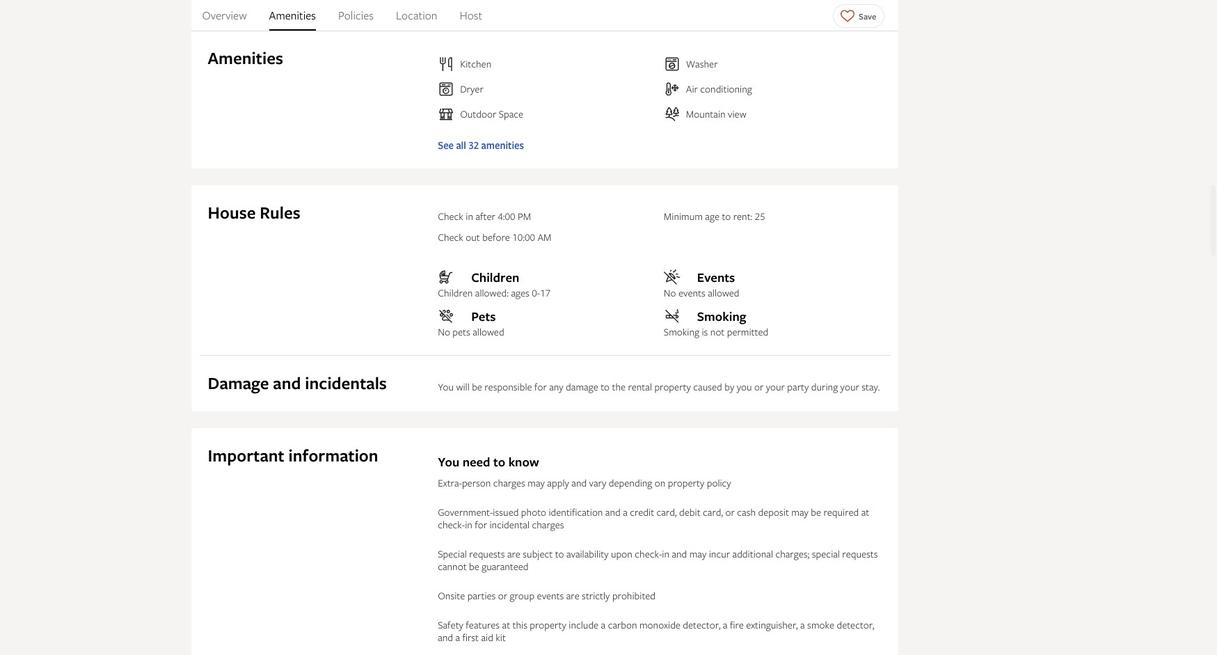 Task type: vqa. For each thing, say whether or not it's contained in the screenshot.
trails.
no



Task type: locate. For each thing, give the bounding box(es) containing it.
air
[[686, 82, 698, 96]]

allowed right 'pets'
[[473, 325, 504, 339]]

0 vertical spatial be
[[472, 380, 482, 394]]

0 vertical spatial allowed
[[708, 286, 740, 300]]

location
[[396, 8, 438, 23]]

allowed for events
[[708, 286, 740, 300]]

list
[[191, 0, 898, 31]]

all
[[456, 139, 466, 152]]

check in after 4:00 pm
[[438, 210, 531, 223]]

and left vary
[[572, 476, 587, 490]]

parties
[[468, 589, 496, 602]]

smoking down no events allowed
[[697, 308, 747, 325]]

charges
[[493, 476, 526, 490], [532, 518, 564, 531]]

charges up subject
[[532, 518, 564, 531]]

be right "cannot"
[[469, 560, 479, 573]]

0 vertical spatial may
[[528, 476, 545, 490]]

at
[[862, 506, 870, 519], [502, 618, 510, 632]]

at left this
[[502, 618, 510, 632]]

conditioning
[[701, 82, 752, 96]]

0 horizontal spatial requests
[[469, 547, 505, 561]]

1 check from the top
[[438, 210, 464, 223]]

1 horizontal spatial your
[[841, 380, 860, 394]]

space
[[499, 107, 524, 121]]

are left strictly at the bottom
[[567, 589, 580, 602]]

2 vertical spatial in
[[662, 547, 670, 561]]

subject
[[523, 547, 553, 561]]

outdoor space
[[460, 107, 524, 121]]

overview link
[[202, 0, 247, 31]]

or left group
[[498, 589, 508, 602]]

caused
[[694, 380, 723, 394]]

check- up special
[[438, 518, 465, 531]]

2 check from the top
[[438, 231, 464, 244]]

no for events
[[664, 286, 676, 300]]

charges;
[[776, 547, 810, 561]]

0 vertical spatial you
[[438, 380, 454, 394]]

aid
[[481, 631, 494, 644]]

0 horizontal spatial card,
[[657, 506, 677, 519]]

allowed up not
[[708, 286, 740, 300]]

in up special
[[465, 518, 473, 531]]

at inside "safety features at this property include a carbon monoxide detector, a fire extinguisher, a smoke detector, and a first aid kit"
[[502, 618, 510, 632]]

1 vertical spatial no
[[438, 325, 450, 339]]

0 horizontal spatial check-
[[438, 518, 465, 531]]

1 horizontal spatial or
[[726, 506, 735, 519]]

cash
[[737, 506, 756, 519]]

smoking
[[697, 308, 747, 325], [664, 325, 700, 339]]

children for children
[[471, 269, 520, 286]]

include
[[569, 618, 599, 632]]

check- right upon
[[635, 547, 662, 561]]

1 vertical spatial for
[[475, 518, 487, 531]]

0 vertical spatial amenities
[[269, 8, 316, 23]]

0 horizontal spatial or
[[498, 589, 508, 602]]

deposit
[[758, 506, 789, 519]]

are inside special requests are subject to availability upon check-in and may incur additional charges; special requests cannot be guaranteed
[[507, 547, 521, 561]]

this
[[513, 618, 528, 632]]

amenities
[[269, 8, 316, 23], [208, 47, 283, 70]]

washer
[[686, 57, 718, 71]]

property
[[655, 380, 691, 394], [668, 476, 705, 490], [530, 618, 567, 632]]

and inside "safety features at this property include a carbon monoxide detector, a fire extinguisher, a smoke detector, and a first aid kit"
[[438, 631, 453, 644]]

and left first
[[438, 631, 453, 644]]

may
[[528, 476, 545, 490], [792, 506, 809, 519], [690, 547, 707, 561]]

location link
[[396, 0, 438, 31]]

your left party
[[766, 380, 785, 394]]

0 vertical spatial at
[[862, 506, 870, 519]]

0 horizontal spatial at
[[502, 618, 510, 632]]

no left events
[[664, 286, 676, 300]]

0 vertical spatial charges
[[493, 476, 526, 490]]

allowed for pets
[[473, 325, 504, 339]]

children for children allowed: ages 0-17
[[438, 286, 473, 300]]

1 horizontal spatial at
[[862, 506, 870, 519]]

on
[[655, 476, 666, 490]]

out
[[466, 231, 480, 244]]

2 vertical spatial property
[[530, 618, 567, 632]]

0 vertical spatial no
[[664, 286, 676, 300]]

1 vertical spatial in
[[465, 518, 473, 531]]

0 vertical spatial events
[[679, 286, 706, 300]]

are left subject
[[507, 547, 521, 561]]

minimum age to rent: 25
[[664, 210, 766, 223]]

smoking left is
[[664, 325, 700, 339]]

1 horizontal spatial allowed
[[708, 286, 740, 300]]

1 vertical spatial or
[[726, 506, 735, 519]]

1 you from the top
[[438, 380, 454, 394]]

0 vertical spatial check-
[[438, 518, 465, 531]]

government-
[[438, 506, 493, 519]]

special
[[438, 547, 467, 561]]

you left will
[[438, 380, 454, 394]]

to right subject
[[555, 547, 564, 561]]

0 horizontal spatial may
[[528, 476, 545, 490]]

permitted
[[727, 325, 769, 339]]

children
[[471, 269, 520, 286], [438, 286, 473, 300]]

0 vertical spatial property
[[655, 380, 691, 394]]

for inside government-issued photo identification and a credit card, debit card, or cash deposit may be required at check-in for incidental charges
[[475, 518, 487, 531]]

check left the out
[[438, 231, 464, 244]]

1 vertical spatial charges
[[532, 518, 564, 531]]

0 horizontal spatial events
[[537, 589, 564, 602]]

for left the any on the bottom left of page
[[535, 380, 547, 394]]

onsite parties or group events are strictly prohibited
[[438, 589, 656, 602]]

0 vertical spatial for
[[535, 380, 547, 394]]

a left credit
[[623, 506, 628, 519]]

1 vertical spatial allowed
[[473, 325, 504, 339]]

damage
[[208, 372, 269, 395]]

know
[[509, 453, 539, 471]]

0 horizontal spatial no
[[438, 325, 450, 339]]

1 vertical spatial check-
[[635, 547, 662, 561]]

card, right 'debit'
[[703, 506, 723, 519]]

incur
[[709, 547, 730, 561]]

outdoor
[[460, 107, 497, 121]]

property right on
[[668, 476, 705, 490]]

policy
[[707, 476, 732, 490]]

and left credit
[[606, 506, 621, 519]]

2 vertical spatial or
[[498, 589, 508, 602]]

1 vertical spatial amenities
[[208, 47, 283, 70]]

0 horizontal spatial charges
[[493, 476, 526, 490]]

check
[[438, 210, 464, 223], [438, 231, 464, 244]]

first
[[463, 631, 479, 644]]

will
[[456, 380, 470, 394]]

charges inside government-issued photo identification and a credit card, debit card, or cash deposit may be required at check-in for incidental charges
[[532, 518, 564, 531]]

required
[[824, 506, 859, 519]]

1 your from the left
[[766, 380, 785, 394]]

or right you
[[755, 380, 764, 394]]

you
[[737, 380, 752, 394]]

be left required
[[811, 506, 822, 519]]

32
[[469, 139, 479, 152]]

in left after
[[466, 210, 473, 223]]

be inside special requests are subject to availability upon check-in and may incur additional charges; special requests cannot be guaranteed
[[469, 560, 479, 573]]

events right group
[[537, 589, 564, 602]]

requests
[[469, 547, 505, 561], [843, 547, 878, 561]]

see
[[438, 139, 454, 152]]

1 horizontal spatial events
[[679, 286, 706, 300]]

2 horizontal spatial may
[[792, 506, 809, 519]]

kit
[[496, 631, 506, 644]]

1 vertical spatial may
[[792, 506, 809, 519]]

your left stay.
[[841, 380, 860, 394]]

1 horizontal spatial may
[[690, 547, 707, 561]]

may left incur
[[690, 547, 707, 561]]

1 vertical spatial you
[[438, 453, 460, 471]]

are
[[507, 547, 521, 561], [567, 589, 580, 602]]

1 horizontal spatial for
[[535, 380, 547, 394]]

no for pets
[[438, 325, 450, 339]]

smoke
[[808, 618, 835, 632]]

amenities down overview
[[208, 47, 283, 70]]

2 vertical spatial be
[[469, 560, 479, 573]]

age
[[705, 210, 720, 223]]

amenities left policies link
[[269, 8, 316, 23]]

events up is
[[679, 286, 706, 300]]

2 you from the top
[[438, 453, 460, 471]]

1 horizontal spatial detector,
[[837, 618, 875, 632]]

kitchen
[[460, 57, 492, 71]]

no events allowed
[[664, 286, 740, 300]]

mountain
[[686, 107, 726, 121]]

card,
[[657, 506, 677, 519], [703, 506, 723, 519]]

0 horizontal spatial detector,
[[683, 618, 721, 632]]

1 vertical spatial check
[[438, 231, 464, 244]]

1 horizontal spatial card,
[[703, 506, 723, 519]]

rent:
[[734, 210, 753, 223]]

credit
[[630, 506, 654, 519]]

apply
[[547, 476, 569, 490]]

2 detector, from the left
[[837, 618, 875, 632]]

1 horizontal spatial are
[[567, 589, 580, 602]]

by
[[725, 380, 735, 394]]

0 vertical spatial are
[[507, 547, 521, 561]]

0 vertical spatial check
[[438, 210, 464, 223]]

and right damage
[[273, 372, 301, 395]]

smoking for smoking
[[697, 308, 747, 325]]

government-issued photo identification and a credit card, debit card, or cash deposit may be required at check-in for incidental charges
[[438, 506, 870, 531]]

depending
[[609, 476, 653, 490]]

1 horizontal spatial requests
[[843, 547, 878, 561]]

may left apply
[[528, 476, 545, 490]]

0 horizontal spatial are
[[507, 547, 521, 561]]

see all 32 amenities button
[[438, 139, 882, 152]]

see all 32 amenities
[[438, 139, 524, 152]]

detector, left fire
[[683, 618, 721, 632]]

17
[[540, 286, 551, 300]]

0-
[[532, 286, 540, 300]]

children left allowed:
[[438, 286, 473, 300]]

or left the cash
[[726, 506, 735, 519]]

property right the rental
[[655, 380, 691, 394]]

property right this
[[530, 618, 567, 632]]

2 card, from the left
[[703, 506, 723, 519]]

1 horizontal spatial check-
[[635, 547, 662, 561]]

2 vertical spatial may
[[690, 547, 707, 561]]

0 horizontal spatial your
[[766, 380, 785, 394]]

host
[[460, 8, 482, 23]]

2 requests from the left
[[843, 547, 878, 561]]

party
[[788, 380, 809, 394]]

for left issued
[[475, 518, 487, 531]]

children down check out before 10:00 am
[[471, 269, 520, 286]]

1 horizontal spatial charges
[[532, 518, 564, 531]]

in inside government-issued photo identification and a credit card, debit card, or cash deposit may be required at check-in for incidental charges
[[465, 518, 473, 531]]

charges down know on the bottom
[[493, 476, 526, 490]]

0 horizontal spatial allowed
[[473, 325, 504, 339]]

card, left 'debit'
[[657, 506, 677, 519]]

you up extra-
[[438, 453, 460, 471]]

prohibited
[[613, 589, 656, 602]]

0 horizontal spatial for
[[475, 518, 487, 531]]

at right required
[[862, 506, 870, 519]]

no left 'pets'
[[438, 325, 450, 339]]

detector, right smoke
[[837, 618, 875, 632]]

1 vertical spatial at
[[502, 618, 510, 632]]

check left after
[[438, 210, 464, 223]]

may right deposit on the bottom right of the page
[[792, 506, 809, 519]]

save
[[859, 10, 877, 22]]

be right will
[[472, 380, 482, 394]]

your
[[766, 380, 785, 394], [841, 380, 860, 394]]

property inside "safety features at this property include a carbon monoxide detector, a fire extinguisher, a smoke detector, and a first aid kit"
[[530, 618, 567, 632]]

in down government-issued photo identification and a credit card, debit card, or cash deposit may be required at check-in for incidental charges
[[662, 547, 670, 561]]

and left incur
[[672, 547, 687, 561]]

1 horizontal spatial no
[[664, 286, 676, 300]]

pm
[[518, 210, 531, 223]]

0 vertical spatial in
[[466, 210, 473, 223]]

2 horizontal spatial or
[[755, 380, 764, 394]]

you for you need to know
[[438, 453, 460, 471]]

safety features at this property include a carbon monoxide detector, a fire extinguisher, a smoke detector, and a first aid kit
[[438, 618, 875, 644]]

1 vertical spatial be
[[811, 506, 822, 519]]

additional
[[733, 547, 773, 561]]



Task type: describe. For each thing, give the bounding box(es) containing it.
extinguisher,
[[746, 618, 798, 632]]

pets
[[453, 325, 471, 339]]

special
[[812, 547, 840, 561]]

upon
[[611, 547, 633, 561]]

to right the need
[[494, 453, 506, 471]]

guaranteed
[[482, 560, 529, 573]]

debit
[[680, 506, 701, 519]]

may inside special requests are subject to availability upon check-in and may incur additional charges; special requests cannot be guaranteed
[[690, 547, 707, 561]]

extra-person charges may apply and vary depending on property policy
[[438, 476, 732, 490]]

damage and incidentals
[[208, 372, 387, 395]]

10:00
[[512, 231, 535, 244]]

cannot
[[438, 560, 467, 573]]

information
[[289, 444, 378, 467]]

am
[[538, 231, 552, 244]]

a inside government-issued photo identification and a credit card, debit card, or cash deposit may be required at check-in for incidental charges
[[623, 506, 628, 519]]

need
[[463, 453, 491, 471]]

and inside special requests are subject to availability upon check-in and may incur additional charges; special requests cannot be guaranteed
[[672, 547, 687, 561]]

a left carbon
[[601, 618, 606, 632]]

mountain view
[[686, 107, 747, 121]]

may inside government-issued photo identification and a credit card, debit card, or cash deposit may be required at check-in for incidental charges
[[792, 506, 809, 519]]

1 vertical spatial are
[[567, 589, 580, 602]]

1 detector, from the left
[[683, 618, 721, 632]]

at inside government-issued photo identification and a credit card, debit card, or cash deposit may be required at check-in for incidental charges
[[862, 506, 870, 519]]

any
[[549, 380, 564, 394]]

damage
[[566, 380, 599, 394]]

extra-
[[438, 476, 462, 490]]

smoking for smoking is not permitted
[[664, 325, 700, 339]]

allowed:
[[475, 286, 509, 300]]

to inside special requests are subject to availability upon check-in and may incur additional charges; special requests cannot be guaranteed
[[555, 547, 564, 561]]

important
[[208, 444, 285, 467]]

stay.
[[862, 380, 880, 394]]

host link
[[460, 0, 482, 31]]

1 vertical spatial property
[[668, 476, 705, 490]]

policies
[[338, 8, 374, 23]]

ages
[[511, 286, 530, 300]]

vary
[[589, 476, 607, 490]]

and inside government-issued photo identification and a credit card, debit card, or cash deposit may be required at check-in for incidental charges
[[606, 506, 621, 519]]

events
[[697, 269, 735, 286]]

check- inside special requests are subject to availability upon check-in and may incur additional charges; special requests cannot be guaranteed
[[635, 547, 662, 561]]

features
[[466, 618, 500, 632]]

view
[[728, 107, 747, 121]]

no pets allowed
[[438, 325, 504, 339]]

identification
[[549, 506, 603, 519]]

check for check in after 4:00 pm
[[438, 210, 464, 223]]

special requests are subject to availability upon check-in and may incur additional charges; special requests cannot be guaranteed
[[438, 547, 878, 573]]

house rules
[[208, 201, 301, 224]]

house
[[208, 201, 256, 224]]

check for check out before 10:00 am
[[438, 231, 464, 244]]

to left the
[[601, 380, 610, 394]]

policies link
[[338, 0, 374, 31]]

rules
[[260, 201, 301, 224]]

list containing overview
[[191, 0, 898, 31]]

overview
[[202, 8, 247, 23]]

be inside government-issued photo identification and a credit card, debit card, or cash deposit may be required at check-in for incidental charges
[[811, 506, 822, 519]]

25
[[755, 210, 766, 223]]

group
[[510, 589, 535, 602]]

amenities inside list
[[269, 8, 316, 23]]

1 requests from the left
[[469, 547, 505, 561]]

children allowed: ages 0-17
[[438, 286, 551, 300]]

after
[[476, 210, 496, 223]]

2 your from the left
[[841, 380, 860, 394]]

onsite
[[438, 589, 465, 602]]

before
[[483, 231, 510, 244]]

amenities link
[[269, 0, 316, 31]]

you for you will be responsible for any damage to the rental property caused by you or your party during your stay.
[[438, 380, 454, 394]]

the
[[612, 380, 626, 394]]

a left smoke
[[801, 618, 805, 632]]

check- inside government-issued photo identification and a credit card, debit card, or cash deposit may be required at check-in for incidental charges
[[438, 518, 465, 531]]

or inside government-issued photo identification and a credit card, debit card, or cash deposit may be required at check-in for incidental charges
[[726, 506, 735, 519]]

issued
[[493, 506, 519, 519]]

0 vertical spatial or
[[755, 380, 764, 394]]

carbon
[[608, 618, 637, 632]]

air conditioning
[[686, 82, 752, 96]]

save button
[[833, 4, 884, 27]]

availability
[[567, 547, 609, 561]]

person
[[462, 476, 491, 490]]

incidental
[[490, 518, 530, 531]]

in inside special requests are subject to availability upon check-in and may incur additional charges; special requests cannot be guaranteed
[[662, 547, 670, 561]]

strictly
[[582, 589, 610, 602]]

a left fire
[[723, 618, 728, 632]]

to right age
[[722, 210, 731, 223]]

photo
[[521, 506, 547, 519]]

a left first
[[456, 631, 460, 644]]

minimum
[[664, 210, 703, 223]]

1 vertical spatial events
[[537, 589, 564, 602]]

1 card, from the left
[[657, 506, 677, 519]]

important information
[[208, 444, 378, 467]]

smoking is not permitted
[[664, 325, 769, 339]]

rental
[[628, 380, 652, 394]]

fire
[[730, 618, 744, 632]]



